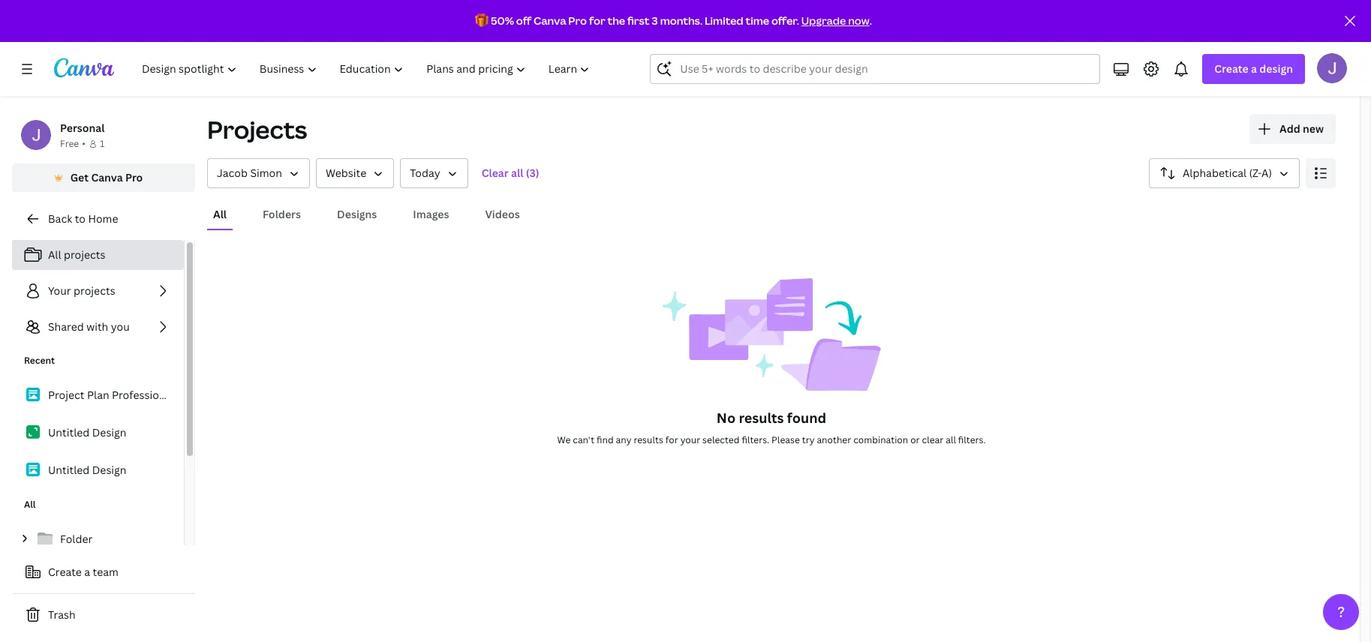 Task type: vqa. For each thing, say whether or not it's contained in the screenshot.
Personal
yes



Task type: describe. For each thing, give the bounding box(es) containing it.
create a design button
[[1202, 54, 1305, 84]]

add
[[1280, 122, 1300, 136]]

2 untitled design from the top
[[48, 463, 126, 477]]

Category button
[[316, 158, 394, 188]]

for inside the no results found we can't find any results for your selected filters. please try another combination or clear all filters.
[[665, 434, 678, 447]]

get
[[70, 170, 89, 185]]

Sort by button
[[1149, 158, 1300, 188]]

designs
[[337, 207, 377, 221]]

combination
[[853, 434, 908, 447]]

recent
[[24, 354, 55, 367]]

get canva pro
[[70, 170, 143, 185]]

projects for your projects
[[74, 284, 115, 298]]

your
[[680, 434, 700, 447]]

2 untitled from the top
[[48, 463, 90, 477]]

months.
[[660, 14, 702, 28]]

(3)
[[526, 166, 539, 180]]

0 horizontal spatial all
[[24, 498, 36, 511]]

2 filters. from the left
[[958, 434, 986, 447]]

create for create a team
[[48, 565, 82, 579]]

back
[[48, 212, 72, 226]]

new
[[1303, 122, 1324, 136]]

shared with you link
[[12, 312, 184, 342]]

design for first untitled design link from the bottom of the page
[[92, 463, 126, 477]]

personal
[[60, 121, 105, 135]]

we
[[557, 434, 571, 447]]

design
[[1259, 62, 1293, 76]]

to
[[75, 212, 86, 226]]

Date modified button
[[400, 158, 468, 188]]

team
[[93, 565, 118, 579]]

off
[[516, 14, 531, 28]]

0 horizontal spatial for
[[589, 14, 605, 28]]

back to home
[[48, 212, 118, 226]]

today
[[410, 166, 440, 180]]

🎁
[[475, 14, 489, 28]]

videos
[[485, 207, 520, 221]]

projects
[[207, 113, 307, 146]]

.
[[870, 14, 872, 28]]

pro inside button
[[125, 170, 143, 185]]

any
[[616, 434, 631, 447]]

a for design
[[1251, 62, 1257, 76]]

alphabetical (z-a)
[[1183, 166, 1272, 180]]

no
[[717, 409, 736, 427]]

add new button
[[1249, 114, 1336, 144]]

find
[[597, 434, 614, 447]]

50%
[[491, 14, 514, 28]]

home
[[88, 212, 118, 226]]

create for create a design
[[1214, 62, 1249, 76]]

1 horizontal spatial pro
[[568, 14, 587, 28]]

get canva pro button
[[12, 164, 195, 192]]

time
[[746, 14, 769, 28]]

selected
[[702, 434, 740, 447]]

projects for all projects
[[64, 248, 105, 262]]

Search search field
[[680, 55, 1070, 83]]

now
[[848, 14, 870, 28]]

all inside the no results found we can't find any results for your selected filters. please try another combination or clear all filters.
[[946, 434, 956, 447]]

(z-
[[1249, 166, 1262, 180]]

create a team
[[48, 565, 118, 579]]

•
[[82, 137, 85, 150]]

your projects
[[48, 284, 115, 298]]

folder link
[[12, 524, 184, 555]]

folders
[[263, 207, 301, 221]]

trash link
[[12, 600, 195, 630]]

offer.
[[771, 14, 799, 28]]

list containing untitled design
[[12, 380, 184, 486]]

1
[[100, 137, 105, 150]]

with
[[86, 320, 108, 334]]

your
[[48, 284, 71, 298]]

free •
[[60, 137, 85, 150]]

design for 1st untitled design link from the top of the page
[[92, 426, 126, 440]]

designs button
[[331, 200, 383, 229]]

back to home link
[[12, 204, 195, 234]]

list containing all projects
[[12, 240, 184, 342]]



Task type: locate. For each thing, give the bounding box(es) containing it.
upgrade now button
[[801, 14, 870, 28]]

pro
[[568, 14, 587, 28], [125, 170, 143, 185]]

shared with you
[[48, 320, 130, 334]]

1 vertical spatial results
[[634, 434, 663, 447]]

create a design
[[1214, 62, 1293, 76]]

1 horizontal spatial canva
[[534, 14, 566, 28]]

canva right off
[[534, 14, 566, 28]]

all button
[[207, 200, 233, 229]]

create down "folder"
[[48, 565, 82, 579]]

2 untitled design link from the top
[[12, 455, 184, 486]]

1 horizontal spatial all
[[48, 248, 61, 262]]

0 horizontal spatial pro
[[125, 170, 143, 185]]

a inside create a team button
[[84, 565, 90, 579]]

a left the "team"
[[84, 565, 90, 579]]

2 vertical spatial all
[[24, 498, 36, 511]]

0 vertical spatial create
[[1214, 62, 1249, 76]]

0 vertical spatial pro
[[568, 14, 587, 28]]

try
[[802, 434, 815, 447]]

a
[[1251, 62, 1257, 76], [84, 565, 90, 579]]

jacob simon
[[217, 166, 282, 180]]

0 vertical spatial untitled design link
[[12, 417, 184, 449]]

a inside create a design dropdown button
[[1251, 62, 1257, 76]]

0 vertical spatial all
[[511, 166, 523, 180]]

1 vertical spatial all
[[48, 248, 61, 262]]

results right any
[[634, 434, 663, 447]]

all projects
[[48, 248, 105, 262]]

1 horizontal spatial filters.
[[958, 434, 986, 447]]

0 horizontal spatial results
[[634, 434, 663, 447]]

0 vertical spatial canva
[[534, 14, 566, 28]]

3
[[652, 14, 658, 28]]

1 untitled design link from the top
[[12, 417, 184, 449]]

limited
[[705, 14, 743, 28]]

images button
[[407, 200, 455, 229]]

untitled
[[48, 426, 90, 440], [48, 463, 90, 477]]

0 vertical spatial for
[[589, 14, 605, 28]]

1 vertical spatial untitled
[[48, 463, 90, 477]]

None search field
[[650, 54, 1100, 84]]

1 vertical spatial pro
[[125, 170, 143, 185]]

create a team button
[[12, 558, 195, 588]]

1 vertical spatial design
[[92, 463, 126, 477]]

folders button
[[257, 200, 307, 229]]

jacob
[[217, 166, 248, 180]]

1 vertical spatial a
[[84, 565, 90, 579]]

or
[[910, 434, 920, 447]]

0 vertical spatial untitled design
[[48, 426, 126, 440]]

1 vertical spatial for
[[665, 434, 678, 447]]

all for all button on the left top
[[213, 207, 227, 221]]

1 vertical spatial untitled design
[[48, 463, 126, 477]]

untitled design
[[48, 426, 126, 440], [48, 463, 126, 477]]

results up please
[[739, 409, 784, 427]]

1 horizontal spatial results
[[739, 409, 784, 427]]

0 horizontal spatial filters.
[[742, 434, 769, 447]]

for left your
[[665, 434, 678, 447]]

0 vertical spatial design
[[92, 426, 126, 440]]

1 design from the top
[[92, 426, 126, 440]]

clear
[[482, 166, 509, 180]]

1 list from the top
[[12, 240, 184, 342]]

create inside button
[[48, 565, 82, 579]]

design
[[92, 426, 126, 440], [92, 463, 126, 477]]

1 vertical spatial list
[[12, 380, 184, 486]]

pro up back to home link
[[125, 170, 143, 185]]

0 vertical spatial list
[[12, 240, 184, 342]]

clear all (3)
[[482, 166, 539, 180]]

clear all (3) link
[[474, 158, 547, 188]]

results
[[739, 409, 784, 427], [634, 434, 663, 447]]

your projects link
[[12, 276, 184, 306]]

create inside dropdown button
[[1214, 62, 1249, 76]]

simon
[[250, 166, 282, 180]]

all
[[213, 207, 227, 221], [48, 248, 61, 262], [24, 498, 36, 511]]

the
[[607, 14, 625, 28]]

2 list from the top
[[12, 380, 184, 486]]

projects down back to home
[[64, 248, 105, 262]]

add new
[[1280, 122, 1324, 136]]

images
[[413, 207, 449, 221]]

untitled design link
[[12, 417, 184, 449], [12, 455, 184, 486]]

all for all projects
[[48, 248, 61, 262]]

clear
[[922, 434, 944, 447]]

filters. left please
[[742, 434, 769, 447]]

shared
[[48, 320, 84, 334]]

2 horizontal spatial all
[[213, 207, 227, 221]]

another
[[817, 434, 851, 447]]

0 vertical spatial a
[[1251, 62, 1257, 76]]

1 vertical spatial create
[[48, 565, 82, 579]]

all
[[511, 166, 523, 180], [946, 434, 956, 447]]

free
[[60, 137, 79, 150]]

create left the design
[[1214, 62, 1249, 76]]

1 untitled from the top
[[48, 426, 90, 440]]

1 vertical spatial untitled design link
[[12, 455, 184, 486]]

a)
[[1262, 166, 1272, 180]]

1 filters. from the left
[[742, 434, 769, 447]]

all inside button
[[213, 207, 227, 221]]

first
[[627, 14, 650, 28]]

please
[[771, 434, 800, 447]]

0 horizontal spatial a
[[84, 565, 90, 579]]

top level navigation element
[[132, 54, 603, 84]]

1 vertical spatial projects
[[74, 284, 115, 298]]

1 untitled design from the top
[[48, 426, 126, 440]]

filters.
[[742, 434, 769, 447], [958, 434, 986, 447]]

projects right your
[[74, 284, 115, 298]]

list
[[12, 240, 184, 342], [12, 380, 184, 486]]

1 vertical spatial all
[[946, 434, 956, 447]]

1 horizontal spatial create
[[1214, 62, 1249, 76]]

create
[[1214, 62, 1249, 76], [48, 565, 82, 579]]

filters. right clear
[[958, 434, 986, 447]]

0 vertical spatial untitled
[[48, 426, 90, 440]]

all projects link
[[12, 240, 184, 270]]

projects
[[64, 248, 105, 262], [74, 284, 115, 298]]

trash
[[48, 608, 76, 622]]

1 vertical spatial canva
[[91, 170, 123, 185]]

a for team
[[84, 565, 90, 579]]

folder
[[60, 532, 93, 546]]

🎁 50% off canva pro for the first 3 months. limited time offer. upgrade now .
[[475, 14, 872, 28]]

videos button
[[479, 200, 526, 229]]

all right clear
[[946, 434, 956, 447]]

1 horizontal spatial all
[[946, 434, 956, 447]]

a left the design
[[1251, 62, 1257, 76]]

2 design from the top
[[92, 463, 126, 477]]

website
[[326, 166, 366, 180]]

pro left the
[[568, 14, 587, 28]]

all left (3)
[[511, 166, 523, 180]]

0 horizontal spatial canva
[[91, 170, 123, 185]]

0 vertical spatial results
[[739, 409, 784, 427]]

upgrade
[[801, 14, 846, 28]]

Owner button
[[207, 158, 310, 188]]

canva
[[534, 14, 566, 28], [91, 170, 123, 185]]

jacob simon image
[[1317, 53, 1347, 83]]

canva right get on the top left
[[91, 170, 123, 185]]

0 vertical spatial all
[[213, 207, 227, 221]]

0 horizontal spatial create
[[48, 565, 82, 579]]

you
[[111, 320, 130, 334]]

found
[[787, 409, 826, 427]]

no results found we can't find any results for your selected filters. please try another combination or clear all filters.
[[557, 409, 986, 447]]

canva inside button
[[91, 170, 123, 185]]

for left the
[[589, 14, 605, 28]]

0 vertical spatial projects
[[64, 248, 105, 262]]

alphabetical
[[1183, 166, 1247, 180]]

1 horizontal spatial for
[[665, 434, 678, 447]]

for
[[589, 14, 605, 28], [665, 434, 678, 447]]

can't
[[573, 434, 594, 447]]

0 horizontal spatial all
[[511, 166, 523, 180]]

1 horizontal spatial a
[[1251, 62, 1257, 76]]



